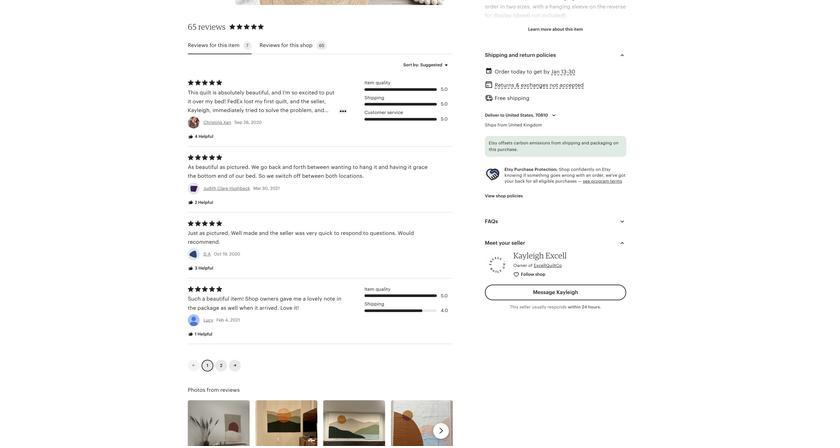 Task type: describe. For each thing, give the bounding box(es) containing it.
free shipping
[[495, 96, 530, 101]]

4,
[[225, 318, 229, 323]]

time.
[[515, 155, 528, 161]]

0 horizontal spatial shipping
[[508, 96, 530, 101]]

back inside shop confidently on etsy knowing if something goes wrong with an order, we've got your back for all eligible purchases —
[[515, 179, 525, 184]]

designer
[[503, 102, 526, 107]]

pieces
[[508, 182, 525, 188]]

the down exchanges
[[531, 93, 540, 98]]

59",
[[569, 48, 579, 54]]

2 x from the left
[[565, 48, 568, 54]]

as inside such a beautiful item! shop owners gave me a lovely note in the package as well when it arrived. love it!
[[221, 306, 226, 311]]

landscape
[[562, 102, 588, 107]]

quality for 4.0
[[376, 287, 391, 292]]

on inside "etsy offsets carbon emissions from shipping and packaging on this purchase."
[[614, 141, 619, 146]]

and inside • shipped tracked and signed internationally via courier.
[[532, 164, 542, 170]]

4-
[[492, 262, 497, 268]]

of up landscape
[[580, 93, 586, 98]]

follow shop
[[521, 273, 546, 277]]

follow shop link
[[509, 269, 551, 281]]

0 horizontal spatial 2021
[[230, 318, 240, 323]]

kingdom
[[524, 123, 542, 128]]

a inside this quilt is absolutely beautiful, and i'm so excited to put it over my bed! fedex lost my first quilt, and the seller, kayleigh, immediately tried to solve the problem, and shortly after not being found, she made a new one and sent it out. kind & wonderful seller with great products.
[[291, 117, 294, 122]]

quality for 5.0
[[376, 80, 391, 85]]

0 horizontal spatial a
[[202, 297, 205, 302]]

emissions
[[530, 141, 551, 146]]

shipping for 5.0
[[365, 95, 385, 100]]

see program terms link
[[583, 179, 623, 184]]

0 vertical spatial shop
[[300, 43, 313, 48]]

kayleigh excell image
[[485, 253, 510, 278]]

excell inside kayleigh excell owner of excellquiltco
[[546, 251, 567, 261]]

end
[[218, 174, 228, 179]]

the down excited
[[301, 99, 310, 104]]

1 for 1 helpful
[[195, 332, 197, 337]]

view
[[485, 194, 495, 199]]

meet
[[485, 241, 498, 246]]

4 helpful
[[194, 134, 214, 139]]

etsy inside shop confidently on etsy knowing if something goes wrong with an order, we've got your back for all eligible purchases —
[[603, 167, 611, 172]]

tried
[[246, 108, 258, 113]]

in for variations
[[512, 191, 516, 196]]

helpful for beautiful
[[198, 200, 213, 205]]

by
[[544, 69, 550, 75]]

https://www.excellquiltco.com/quilt-
[[517, 271, 610, 277]]

etsy for etsy offsets carbon emissions from shipping and packaging on this purchase.
[[489, 141, 498, 146]]

to inside "dropdown button"
[[501, 113, 505, 118]]

as beautiful as pictured. we go back and forth between wanting to hang it and having it grace the bottom end of our bed.  so we switch off between both locations.
[[188, 165, 428, 179]]

collection:
[[532, 111, 559, 116]]

helpful down out.
[[199, 134, 214, 139]]

the inside "• no two pieces are identical, please allow for slight variations in the finish."
[[518, 191, 526, 196]]

lucy feb 4, 2021
[[204, 318, 240, 323]]

not inside button
[[550, 82, 559, 88]]

of inside 'as beautiful as pictured. we go back and forth between wanting to hang it and having it grace the bottom end of our bed.  so we switch off between both locations.'
[[229, 174, 234, 179]]

the inside such a beautiful item! shop owners gave me a lovely note in the package as well when it arrived. love it!
[[188, 306, 196, 311]]

note inside such a beautiful item! shop owners gave me a lovely note in the package as well when it arrived. love it!
[[324, 297, 335, 302]]

for inside "• no two pieces are identical, please allow for slight variations in the finish."
[[594, 182, 601, 188]]

wonderful
[[235, 125, 261, 131]]

d a oct 19, 2020
[[204, 252, 240, 257]]

0 vertical spatial 2021
[[270, 186, 280, 191]]

out.
[[205, 125, 215, 131]]

and up switch at the top
[[283, 165, 292, 170]]

in for note
[[337, 297, 342, 302]]

with inside this quilt is absolutely beautiful, and i'm so excited to put it over my bed! fedex lost my first quilt, and the seller, kayleigh, immediately tried to solve the problem, and shortly after not being found, she made a new one and sent it out. kind & wonderful seller with great products.
[[277, 125, 288, 131]]

and down so
[[290, 99, 300, 104]]

it left out.
[[200, 125, 204, 131]]

was
[[295, 231, 305, 236]]

seller inside this quilt is absolutely beautiful, and i'm so excited to put it over my bed! fedex lost my first quilt, and the seller, kayleigh, immediately tried to solve the problem, and shortly after not being found, she made a new one and sent it out. kind & wonderful seller with great products.
[[262, 125, 276, 131]]

we've
[[606, 173, 618, 178]]

shipping and return policies
[[485, 52, 556, 58]]

order
[[495, 69, 510, 75]]

0 vertical spatial between
[[308, 165, 330, 170]]

to right tried
[[259, 108, 264, 113]]

and inside excell quilt co. is the creative studio of kayleigh excell, designer and maker of landscape art quilts. explore the entire collection:
[[527, 102, 537, 107]]

shop inside shop confidently on etsy knowing if something goes wrong with an order, we've got your back for all eligible purchases —
[[559, 167, 570, 172]]

• for • no two pieces are identical, please allow for slight variations in the finish.
[[485, 182, 487, 188]]

orders
[[497, 218, 513, 223]]

26,
[[244, 120, 250, 125]]

internationally
[[562, 164, 599, 170]]

reviews for reviews for this item
[[188, 43, 208, 48]]

well
[[231, 231, 242, 236]]

in-
[[485, 262, 492, 268]]

made inside just as pictured,  well made and the seller was very quick to respond to questions.  would recommend.
[[243, 231, 258, 236]]

bottom
[[198, 174, 217, 179]]

2 for 2
[[220, 364, 223, 369]]

got
[[619, 173, 626, 178]]

1 my from the left
[[205, 99, 213, 104]]

2020 for d a oct 19, 2020
[[230, 252, 240, 257]]

reviews for this item
[[188, 43, 240, 48]]

• no two pieces are identical, please allow for slight variations in the finish.
[[485, 182, 617, 196]]

& inside this quilt is absolutely beautiful, and i'm so excited to put it over my bed! fedex lost my first quilt, and the seller, kayleigh, immediately tried to solve the problem, and shortly after not being found, she made a new one and sent it out. kind & wonderful seller with great products.
[[230, 125, 233, 131]]

view shop policies
[[485, 194, 523, 199]]

and left i'm
[[272, 90, 281, 95]]

such
[[188, 297, 201, 302]]

• for • made to order item, please note the current processing time.
[[485, 146, 487, 152]]

peach,
[[583, 66, 601, 72]]

1 5.0 from the top
[[441, 87, 448, 92]]

this for this quilt is absolutely beautiful, and i'm so excited to put it over my bed! fedex lost my first quilt, and the seller, kayleigh, immediately tried to solve the problem, and shortly after not being found, she made a new one and sent it out. kind & wonderful seller with great products.
[[188, 90, 198, 95]]

your-
[[594, 253, 607, 259]]

returns & exchanges not accepted button
[[495, 81, 584, 90]]

it inside such a beautiful item! shop owners gave me a lovely note in the package as well when it arrived. love it!
[[255, 306, 258, 311]]

shop confidently on etsy knowing if something goes wrong with an order, we've got your back for all eligible purchases —
[[505, 167, 626, 184]]

item quality for 5.0
[[365, 80, 391, 85]]

of inside kayleigh excell owner of excellquiltco
[[529, 264, 533, 269]]

details:
[[485, 137, 504, 143]]

mar
[[253, 186, 261, 191]]

via
[[600, 164, 607, 170]]

shop inside such a beautiful item! shop owners gave me a lovely note in the package as well when it arrived. love it!
[[245, 297, 259, 302]]

it right the 'hang'
[[374, 165, 377, 170]]

from for reviews
[[207, 388, 219, 393]]

deliver
[[485, 113, 500, 118]]

• for • shipped tracked and signed internationally via courier.
[[485, 164, 487, 170]]

helpful for as
[[199, 266, 213, 271]]

two
[[497, 182, 507, 188]]

seller inside dropdown button
[[512, 241, 526, 246]]

seller left usually
[[520, 305, 531, 310]]

lucy
[[204, 318, 213, 323]]

please inside "• no two pieces are identical, please allow for slight variations in the finish."
[[561, 182, 578, 188]]

united for to
[[506, 113, 520, 118]]

3 helpful
[[194, 266, 213, 271]]

faqs
[[485, 219, 498, 225]]

united for from
[[509, 123, 523, 128]]

not inside this quilt is absolutely beautiful, and i'm so excited to put it over my bed! fedex lost my first quilt, and the seller, kayleigh, immediately tried to solve the problem, and shortly after not being found, she made a new one and sent it out. kind & wonderful seller with great products.
[[220, 117, 229, 122]]

kayleigh excell owner of excellquiltco
[[514, 251, 567, 269]]

and down seller,
[[315, 108, 324, 113]]

sort
[[404, 62, 412, 67]]

shop for follow shop
[[536, 273, 546, 277]]

2 my from the left
[[255, 99, 263, 104]]

etsy offsets carbon emissions from shipping and packaging on this purchase.
[[489, 141, 619, 152]]

1 vertical spatial are
[[514, 218, 523, 223]]

we
[[252, 165, 259, 170]]

an
[[587, 173, 592, 178]]

policies inside button
[[507, 194, 523, 199]]

today
[[511, 69, 526, 75]]

beautiful,
[[246, 90, 270, 95]]

usually
[[532, 305, 547, 310]]

returns
[[495, 82, 515, 88]]

no
[[489, 182, 496, 188]]

2 horizontal spatial a
[[303, 297, 306, 302]]

are inside "• no two pieces are identical, please allow for slight variations in the finish."
[[526, 182, 534, 188]]

note inside • made to order item, please note the current processing time.
[[559, 146, 570, 152]]

1 for 1
[[207, 364, 209, 369]]

something
[[528, 173, 550, 178]]

simple-
[[497, 262, 516, 268]]

1 helpful
[[194, 332, 213, 337]]

item,
[[526, 146, 539, 152]]

to left get at the top right
[[527, 69, 533, 75]]

quilt
[[200, 90, 211, 95]]

1.2kg.
[[581, 48, 595, 54]]

with inside shop confidently on etsy knowing if something goes wrong with an order, we've got your back for all eligible purchases —
[[576, 173, 585, 178]]

reviews for reviews for this shop
[[260, 43, 280, 48]]

the inside • made to order item, please note the current processing time.
[[572, 146, 580, 152]]

quilt for co.
[[502, 93, 514, 98]]

ships
[[485, 123, 497, 128]]

white,
[[517, 66, 533, 72]]

the down designer
[[506, 111, 514, 116]]

etsy purchase protection:
[[505, 167, 558, 172]]

shipping inside "etsy offsets carbon emissions from shipping and packaging on this purchase."
[[563, 141, 581, 146]]

shipping inside dropdown button
[[485, 52, 508, 58]]

on inside shop confidently on etsy knowing if something goes wrong with an order, we've got your back for all eligible purchases —
[[596, 167, 601, 172]]

1 vertical spatial item
[[229, 43, 240, 48]]

from for united
[[498, 123, 508, 128]]

studio
[[563, 93, 579, 98]]

as inside just as pictured,  well made and the seller was very quick to respond to questions.  would recommend.
[[200, 231, 205, 236]]

pictured.
[[227, 165, 250, 170]]

item for 4.0
[[365, 287, 375, 292]]

immediately
[[213, 108, 244, 113]]

65 for 65
[[319, 43, 325, 48]]

the inside 'as beautiful as pictured. we go back and forth between wanting to hang it and having it grace the bottom end of our bed.  so we switch off between both locations.'
[[188, 174, 196, 179]]

faqs button
[[479, 214, 633, 230]]

this for this seller usually responds within 24 hours.
[[510, 305, 519, 310]]

see
[[583, 179, 591, 184]]

the down quilt,
[[281, 108, 289, 113]]

1 helpful button
[[183, 329, 217, 341]]

bed!
[[215, 99, 226, 104]]

over
[[193, 99, 204, 104]]

purchases
[[556, 179, 577, 184]]

purchase
[[515, 167, 534, 172]]



Task type: locate. For each thing, give the bounding box(es) containing it.
this up "over"
[[188, 90, 198, 95]]

etsy up 'knowing'
[[505, 167, 514, 172]]

0 vertical spatial &
[[516, 82, 520, 88]]

on up order,
[[596, 167, 601, 172]]

quilt for care:
[[489, 271, 501, 277]]

seller right hanging
[[512, 241, 526, 246]]

fedex
[[228, 99, 243, 104]]

kayleigh inside 'button'
[[557, 290, 579, 296]]

2 quality from the top
[[376, 287, 391, 292]]

to inside • made to order item, please note the current processing time.
[[504, 146, 509, 152]]

2 horizontal spatial shop
[[536, 273, 546, 277]]

excell
[[485, 93, 500, 98], [546, 251, 567, 261]]

excellquiltco link
[[534, 264, 562, 269]]

1 vertical spatial quality
[[376, 287, 391, 292]]

in inside such a beautiful item! shop owners gave me a lovely note in the package as well when it arrived. love it!
[[337, 297, 342, 302]]

1 horizontal spatial item
[[574, 27, 583, 32]]

shop inside button
[[496, 194, 506, 199]]

item quality for 4.0
[[365, 287, 391, 292]]

1 • from the top
[[485, 146, 487, 152]]

etsy up made
[[489, 141, 498, 146]]

from right photos
[[207, 388, 219, 393]]

a right me
[[303, 297, 306, 302]]

kayleigh,
[[188, 108, 211, 113]]

• for • quilt care: https://www.excellquiltco.com/quilt-care
[[485, 271, 487, 277]]

0 vertical spatial quality
[[376, 80, 391, 85]]

and up current
[[582, 141, 590, 146]]

1 horizontal spatial quilt
[[502, 93, 514, 98]]

0 vertical spatial united
[[506, 113, 520, 118]]

non-
[[524, 218, 536, 223]]

0 vertical spatial shipping
[[485, 52, 508, 58]]

united
[[506, 113, 520, 118], [509, 123, 523, 128]]

• for • custom enquiry: https://www.excellquiltco.com/contact
[[485, 280, 487, 285]]

found,
[[246, 117, 263, 122]]

1 horizontal spatial kayleigh
[[557, 290, 579, 296]]

in inside "• no two pieces are identical, please allow for slight variations in the finish."
[[512, 191, 516, 196]]

• for • all orders are non-refundable.
[[485, 218, 487, 223]]

2021 right 4,
[[230, 318, 240, 323]]

back down 'if'
[[515, 179, 525, 184]]

• left all
[[485, 218, 487, 223]]

i'm
[[283, 90, 290, 95]]

0 vertical spatial item quality
[[365, 80, 391, 85]]

1 vertical spatial back
[[515, 179, 525, 184]]

and up something
[[532, 164, 542, 170]]

2 item from the top
[[365, 287, 375, 292]]

0 horizontal spatial 65
[[188, 22, 197, 32]]

are left non-
[[514, 218, 523, 223]]

0 horizontal spatial my
[[205, 99, 213, 104]]

0 vertical spatial beautiful
[[196, 165, 218, 170]]

0 horizontal spatial x
[[532, 48, 535, 54]]

just
[[188, 231, 198, 236]]

this inside dropdown button
[[566, 27, 573, 32]]

lovely
[[308, 297, 322, 302]]

0 horizontal spatial from
[[207, 388, 219, 393]]

1 reviews from the left
[[188, 43, 208, 48]]

2 horizontal spatial from
[[552, 141, 562, 146]]

0 vertical spatial in
[[512, 191, 516, 196]]

united down deliver to united states, 70810 at top right
[[509, 123, 523, 128]]

with up —
[[576, 173, 585, 178]]

beautiful up "bottom"
[[196, 165, 218, 170]]

it left grace
[[408, 165, 412, 170]]

of up follow shop link
[[529, 264, 533, 269]]

the inside just as pictured,  well made and the seller was very quick to respond to questions.  would recommend.
[[270, 231, 279, 236]]

65 reviews
[[188, 22, 226, 32]]

very
[[306, 231, 317, 236]]

quilt down 4-
[[489, 271, 501, 277]]

2 vertical spatial as
[[221, 306, 226, 311]]

& down the green.
[[516, 82, 520, 88]]

helpful for a
[[198, 332, 213, 337]]

to right the respond
[[364, 231, 369, 236]]

the left current
[[572, 146, 580, 152]]

is inside excell quilt co. is the creative studio of kayleigh excell, designer and maker of landscape art quilts. explore the entire collection:
[[526, 93, 530, 98]]

your inside shop confidently on etsy knowing if something goes wrong with an order, we've got your back for all eligible purchases —
[[505, 179, 514, 184]]

and inside dropdown button
[[509, 52, 519, 58]]

3 helpful button
[[183, 263, 218, 275]]

5 • from the top
[[485, 244, 487, 250]]

seller down she
[[262, 125, 276, 131]]

1 vertical spatial note
[[324, 297, 335, 302]]

1 vertical spatial 1
[[207, 364, 209, 369]]

shop up wrong at top right
[[559, 167, 570, 172]]

1 horizontal spatial 65
[[319, 43, 325, 48]]

1 horizontal spatial in
[[512, 191, 516, 196]]

and
[[509, 52, 519, 58], [272, 90, 281, 95], [290, 99, 300, 104], [527, 102, 537, 107], [315, 108, 324, 113], [318, 117, 328, 122], [582, 141, 590, 146], [532, 164, 542, 170], [283, 165, 292, 170], [379, 165, 388, 170], [259, 231, 269, 236]]

customer service
[[365, 110, 403, 115]]

not up creative
[[550, 82, 559, 88]]

30,
[[262, 186, 269, 191]]

policies inside dropdown button
[[537, 52, 556, 58]]

1 vertical spatial beautiful
[[207, 297, 229, 302]]

1
[[195, 332, 197, 337], [207, 364, 209, 369]]

beautiful inside 'as beautiful as pictured. we go back and forth between wanting to hang it and having it grace the bottom end of our bed.  so we switch off between both locations.'
[[196, 165, 218, 170]]

with left great
[[277, 125, 288, 131]]

30
[[569, 69, 576, 75]]

7 • from the top
[[485, 280, 487, 285]]

65 for 65 reviews
[[188, 22, 197, 32]]

2020 for christina xan sep 26, 2020
[[251, 120, 262, 125]]

0 vertical spatial kayleigh
[[587, 93, 609, 98]]

goes
[[551, 173, 561, 178]]

1 link
[[202, 361, 213, 372]]

policies left 59
[[537, 52, 556, 58]]

a
[[291, 117, 294, 122], [202, 297, 205, 302], [303, 297, 306, 302]]

1 vertical spatial your
[[499, 241, 511, 246]]

1 vertical spatial 2020
[[230, 252, 240, 257]]

to
[[527, 69, 533, 75], [319, 90, 325, 95], [259, 108, 264, 113], [501, 113, 505, 118], [504, 146, 509, 152], [353, 165, 358, 170], [334, 231, 340, 236], [364, 231, 369, 236]]

0 horizontal spatial this
[[188, 90, 198, 95]]

put
[[326, 90, 335, 95]]

maker
[[538, 102, 554, 107]]

0 vertical spatial policies
[[537, 52, 556, 58]]

1 vertical spatial shop
[[245, 297, 259, 302]]

2 vertical spatial shop
[[536, 273, 546, 277]]

0 vertical spatial quilt
[[502, 93, 514, 98]]

helpful down the lucy link in the bottom of the page
[[198, 332, 213, 337]]

it left "over"
[[188, 99, 191, 104]]

1 vertical spatial shipping
[[563, 141, 581, 146]]

& down christina xan sep 26, 2020
[[230, 125, 233, 131]]

processing
[[485, 155, 514, 161]]

4 • from the top
[[485, 218, 487, 223]]

love
[[281, 306, 293, 311]]

2 horizontal spatial kayleigh
[[587, 93, 609, 98]]

0 horizontal spatial please
[[540, 146, 557, 152]]

this inside this quilt is absolutely beautiful, and i'm so excited to put it over my bed! fedex lost my first quilt, and the seller, kayleigh, immediately tried to solve the problem, and shortly after not being found, she made a new one and sent it out. kind & wonderful seller with great products.
[[188, 90, 198, 95]]

your right "meet"
[[499, 241, 511, 246]]

seller,
[[311, 99, 326, 104]]

helpful right 3
[[199, 266, 213, 271]]

kayleigh up art
[[587, 93, 609, 98]]

between right off
[[302, 174, 324, 179]]

back up 'we'
[[269, 165, 281, 170]]

excell up excell,
[[485, 93, 500, 98]]

0 vertical spatial are
[[526, 182, 534, 188]]

see program terms
[[583, 179, 623, 184]]

0 horizontal spatial &
[[230, 125, 233, 131]]

learn more about this item
[[529, 27, 583, 32]]

shop for view shop policies
[[496, 194, 506, 199]]

sort by: suggested
[[404, 62, 443, 67]]

0 horizontal spatial is
[[213, 90, 217, 95]]

message
[[533, 290, 556, 296]]

0 horizontal spatial made
[[243, 231, 258, 236]]

1 vertical spatial 65
[[319, 43, 325, 48]]

1 horizontal spatial policies
[[537, 52, 556, 58]]

follow
[[521, 273, 535, 277]]

tab list
[[188, 38, 453, 54]]

united inside "dropdown button"
[[506, 113, 520, 118]]

item for 5.0
[[365, 80, 375, 85]]

0 horizontal spatial on
[[596, 167, 601, 172]]

reviews down 2 link at the bottom left of page
[[221, 388, 240, 393]]

from inside "etsy offsets carbon emissions from shipping and packaging on this purchase."
[[552, 141, 562, 146]]

d a link
[[204, 252, 211, 257]]

variations
[[485, 191, 510, 196]]

1 vertical spatial please
[[561, 182, 578, 188]]

4.0
[[441, 309, 448, 314]]

kayleigh inside excell quilt co. is the creative studio of kayleigh excell, designer and maker of landscape art quilts. explore the entire collection:
[[587, 93, 609, 98]]

0 vertical spatial with
[[277, 125, 288, 131]]

1 vertical spatial united
[[509, 123, 523, 128]]

0 horizontal spatial 1
[[195, 332, 197, 337]]

& inside button
[[516, 82, 520, 88]]

0 vertical spatial 2020
[[251, 120, 262, 125]]

0 vertical spatial 2
[[195, 200, 197, 205]]

and left '150'
[[509, 52, 519, 58]]

united up "ships from united kingdom"
[[506, 113, 520, 118]]

1 x from the left
[[532, 48, 535, 54]]

0 horizontal spatial quilt
[[489, 271, 501, 277]]

0 vertical spatial on
[[614, 141, 619, 146]]

0 vertical spatial shipping
[[508, 96, 530, 101]]

and inside "etsy offsets carbon emissions from shipping and packaging on this purchase."
[[582, 141, 590, 146]]

tab list containing reviews for this item
[[188, 38, 453, 54]]

sort by: suggested button
[[399, 58, 455, 72]]

3 5.0 from the top
[[441, 117, 448, 122]]

this left usually
[[510, 305, 519, 310]]

1 vertical spatial as
[[200, 231, 205, 236]]

explore
[[485, 111, 505, 116]]

0 horizontal spatial kayleigh
[[514, 251, 544, 261]]

2 • from the top
[[485, 164, 487, 170]]

me
[[294, 297, 302, 302]]

more
[[541, 27, 552, 32]]

to left put
[[319, 90, 325, 95]]

owner
[[514, 264, 528, 269]]

returns & exchanges not accepted
[[495, 82, 584, 88]]

colours: off-white, honey, ochre, light peach, rust, hunter green.
[[485, 66, 614, 81]]

quilt inside excell quilt co. is the creative studio of kayleigh excell, designer and maker of landscape art quilts. explore the entire collection:
[[502, 93, 514, 98]]

x right 59
[[565, 48, 568, 54]]

x right '150'
[[532, 48, 535, 54]]

and up states, in the right of the page
[[527, 102, 537, 107]]

made down solve
[[275, 117, 289, 122]]

of
[[580, 93, 586, 98], [555, 102, 561, 107], [229, 174, 234, 179], [529, 264, 533, 269]]

is right co.
[[526, 93, 530, 98]]

• for • hanging directions: https://www.excellquiltco.com/blog/hang-your-quilt- in-4-simple-steps
[[485, 244, 487, 250]]

it right when
[[255, 306, 258, 311]]

responds
[[548, 305, 567, 310]]

1 vertical spatial this
[[510, 305, 519, 310]]

kayleigh up within
[[557, 290, 579, 296]]

is right quilt
[[213, 90, 217, 95]]

1 item quality from the top
[[365, 80, 391, 85]]

1 vertical spatial between
[[302, 174, 324, 179]]

2 5.0 from the top
[[441, 102, 448, 107]]

1 item from the top
[[365, 80, 375, 85]]

• inside • hanging directions: https://www.excellquiltco.com/blog/hang-your-quilt- in-4-simple-steps
[[485, 244, 487, 250]]

this inside "etsy offsets carbon emissions from shipping and packaging on this purchase."
[[489, 147, 497, 152]]

1 vertical spatial quilt
[[489, 271, 501, 277]]

a right such
[[202, 297, 205, 302]]

well
[[228, 306, 238, 311]]

1 vertical spatial shipping
[[365, 95, 385, 100]]

hunter
[[485, 75, 502, 81]]

the down pieces
[[518, 191, 526, 196]]

seller inside just as pictured,  well made and the seller was very quick to respond to questions.  would recommend.
[[280, 231, 294, 236]]

0 horizontal spatial are
[[514, 218, 523, 223]]

the down such
[[188, 306, 196, 311]]

with
[[277, 125, 288, 131], [576, 173, 585, 178]]

1 horizontal spatial from
[[498, 123, 508, 128]]

in down pieces
[[512, 191, 516, 196]]

lost
[[244, 99, 254, 104]]

1 vertical spatial from
[[552, 141, 562, 146]]

2 reviews from the left
[[260, 43, 280, 48]]

helpful inside "button"
[[198, 200, 213, 205]]

as
[[220, 165, 225, 170], [200, 231, 205, 236], [221, 306, 226, 311]]

2 for 2 helpful
[[195, 200, 197, 205]]

0 vertical spatial note
[[559, 146, 570, 152]]

shipping up designer
[[508, 96, 530, 101]]

1 horizontal spatial note
[[559, 146, 570, 152]]

etsy for etsy purchase protection:
[[505, 167, 514, 172]]

between
[[308, 165, 330, 170], [302, 174, 324, 179]]

0 vertical spatial item
[[574, 27, 583, 32]]

purchase.
[[498, 147, 518, 152]]

etsy up "we've" at the right
[[603, 167, 611, 172]]

1 horizontal spatial shipping
[[563, 141, 581, 146]]

0 vertical spatial not
[[550, 82, 559, 88]]

1 horizontal spatial is
[[526, 93, 530, 98]]

excell inside excell quilt co. is the creative studio of kayleigh excell, designer and maker of landscape art quilts. explore the entire collection:
[[485, 93, 500, 98]]

beautiful inside such a beautiful item! shop owners gave me a lovely note in the package as well when it arrived. love it!
[[207, 297, 229, 302]]

quilt down returns
[[502, 93, 514, 98]]

0 horizontal spatial in
[[337, 297, 342, 302]]

return
[[520, 52, 536, 58]]

1 vertical spatial shop
[[496, 194, 506, 199]]

1 horizontal spatial 1
[[207, 364, 209, 369]]

the down as at the top of page
[[188, 174, 196, 179]]

3 • from the top
[[485, 182, 487, 188]]

1 vertical spatial with
[[576, 173, 585, 178]]

to up locations.
[[353, 165, 358, 170]]

13-
[[562, 69, 569, 75]]

policies
[[537, 52, 556, 58], [507, 194, 523, 199]]

meet your seller button
[[479, 236, 633, 252]]

beautiful
[[196, 165, 218, 170], [207, 297, 229, 302]]

deliver to united states, 70810 button
[[480, 109, 563, 123]]

for inside shop confidently on etsy knowing if something goes wrong with an order, we've got your back for all eligible purchases —
[[526, 179, 532, 184]]

respond
[[341, 231, 362, 236]]

a left new on the left of page
[[291, 117, 294, 122]]

etsy inside "etsy offsets carbon emissions from shipping and packaging on this purchase."
[[489, 141, 498, 146]]

1 horizontal spatial not
[[550, 82, 559, 88]]

this seller usually responds within 24 hours.
[[510, 305, 602, 310]]

please inside • made to order item, please note the current processing time.
[[540, 146, 557, 152]]

one
[[307, 117, 317, 122]]

art
[[590, 102, 597, 107]]

• left hanging
[[485, 244, 487, 250]]

between up 'both'
[[308, 165, 330, 170]]

• left custom
[[485, 280, 487, 285]]

quilt,
[[276, 99, 289, 104]]

4 5.0 from the top
[[441, 294, 448, 299]]

excell up 'excellquiltco' link
[[546, 251, 567, 261]]

1 horizontal spatial my
[[255, 99, 263, 104]]

7
[[246, 43, 249, 48]]

0 horizontal spatial item
[[229, 43, 240, 48]]

not up kind
[[220, 117, 229, 122]]

please down emissions
[[540, 146, 557, 152]]

arrived.
[[260, 306, 279, 311]]

0 vertical spatial 1
[[195, 332, 197, 337]]

as up recommend.
[[200, 231, 205, 236]]

4
[[195, 134, 198, 139]]

1 vertical spatial &
[[230, 125, 233, 131]]

1 horizontal spatial are
[[526, 182, 534, 188]]

shipping for 4.0
[[365, 302, 385, 307]]

1 vertical spatial reviews
[[221, 388, 240, 393]]

reviews
[[198, 22, 226, 32], [221, 388, 240, 393]]

1 inside button
[[195, 332, 197, 337]]

and inside just as pictured,  well made and the seller was very quick to respond to questions.  would recommend.
[[259, 231, 269, 236]]

2 vertical spatial from
[[207, 388, 219, 393]]

note right lovely
[[324, 297, 335, 302]]

0 horizontal spatial shop
[[245, 297, 259, 302]]

of down creative
[[555, 102, 561, 107]]

item inside dropdown button
[[574, 27, 583, 32]]

24
[[582, 305, 587, 310]]

and up products.
[[318, 117, 328, 122]]

item left 7 on the left top
[[229, 43, 240, 48]]

is inside this quilt is absolutely beautiful, and i'm so excited to put it over my bed! fedex lost my first quilt, and the seller, kayleigh, immediately tried to solve the problem, and shortly after not being found, she made a new one and sent it out. kind & wonderful seller with great products.
[[213, 90, 217, 95]]

and right the well
[[259, 231, 269, 236]]

1 horizontal spatial 2020
[[251, 120, 262, 125]]

made right the well
[[243, 231, 258, 236]]

from right emissions
[[552, 141, 562, 146]]

jan 13-30 button
[[552, 67, 576, 77]]

your down 'knowing'
[[505, 179, 514, 184]]

judith clare hushbeck mar 30, 2021
[[204, 186, 280, 191]]

• inside • shipped tracked and signed internationally via courier.
[[485, 164, 487, 170]]

are
[[526, 182, 534, 188], [514, 218, 523, 223]]

refundable.
[[536, 218, 565, 223]]

0 vertical spatial reviews
[[198, 22, 226, 32]]

1 vertical spatial item quality
[[365, 287, 391, 292]]

to right quick
[[334, 231, 340, 236]]

1 horizontal spatial excell
[[546, 251, 567, 261]]

• inside • made to order item, please note the current processing time.
[[485, 146, 487, 152]]

2 item quality from the top
[[365, 287, 391, 292]]

• inside • custom enquiry: https://www.excellquiltco.com/contact
[[485, 280, 487, 285]]

• quilt care: https://www.excellquiltco.com/quilt-care
[[485, 271, 621, 277]]

• up courier.
[[485, 164, 487, 170]]

and left having
[[379, 165, 388, 170]]

0 vertical spatial this
[[188, 90, 198, 95]]

your inside dropdown button
[[499, 241, 511, 246]]

shop up when
[[245, 297, 259, 302]]

current
[[581, 146, 600, 152]]

0 horizontal spatial excell
[[485, 93, 500, 98]]

2 inside "button"
[[195, 200, 197, 205]]

ships from united kingdom
[[485, 123, 542, 128]]

• inside "• no two pieces are identical, please allow for slight variations in the finish."
[[485, 182, 487, 188]]

reviews down the 65 reviews
[[188, 43, 208, 48]]

seller left was at the left
[[280, 231, 294, 236]]

1 horizontal spatial 2
[[220, 364, 223, 369]]

my down beautiful,
[[255, 99, 263, 104]]

0 vertical spatial from
[[498, 123, 508, 128]]

in right lovely
[[337, 297, 342, 302]]

directions:
[[512, 244, 539, 250]]

back inside 'as beautiful as pictured. we go back and forth between wanting to hang it and having it grace the bottom end of our bed.  so we switch off between both locations.'
[[269, 165, 281, 170]]

to right deliver
[[501, 113, 505, 118]]

1 quality from the top
[[376, 80, 391, 85]]

item right the about
[[574, 27, 583, 32]]

as up end
[[220, 165, 225, 170]]

photos from reviews
[[188, 388, 240, 393]]

approx
[[503, 48, 521, 54]]

shipping up internationally
[[563, 141, 581, 146]]

program
[[592, 179, 610, 184]]

from right ships
[[498, 123, 508, 128]]

0 horizontal spatial policies
[[507, 194, 523, 199]]

knowing
[[505, 173, 523, 178]]

finish.
[[528, 191, 543, 196]]

0 horizontal spatial with
[[277, 125, 288, 131]]

1 vertical spatial item
[[365, 287, 375, 292]]

6 • from the top
[[485, 271, 487, 277]]

policies down pieces
[[507, 194, 523, 199]]

to inside 'as beautiful as pictured. we go back and forth between wanting to hang it and having it grace the bottom end of our bed.  so we switch off between both locations.'
[[353, 165, 358, 170]]

1 horizontal spatial this
[[510, 305, 519, 310]]

reviews right 7 on the left top
[[260, 43, 280, 48]]

0 horizontal spatial back
[[269, 165, 281, 170]]

0 vertical spatial as
[[220, 165, 225, 170]]

helpful down judith
[[198, 200, 213, 205]]

as inside 'as beautiful as pictured. we go back and forth between wanting to hang it and having it grace the bottom end of our bed.  so we switch off between both locations.'
[[220, 165, 225, 170]]

kayleigh inside kayleigh excell owner of excellquiltco
[[514, 251, 544, 261]]

2 vertical spatial kayleigh
[[557, 290, 579, 296]]

made inside this quilt is absolutely beautiful, and i'm so excited to put it over my bed! fedex lost my first quilt, and the seller, kayleigh, immediately tried to solve the problem, and shortly after not being found, she made a new one and sent it out. kind & wonderful seller with great products.
[[275, 117, 289, 122]]

1 horizontal spatial shop
[[559, 167, 570, 172]]

1 horizontal spatial x
[[565, 48, 568, 54]]

1 vertical spatial 2
[[220, 364, 223, 369]]

enquiry:
[[510, 280, 531, 285]]

beautiful up package
[[207, 297, 229, 302]]

• down in-
[[485, 271, 487, 277]]

2020 right 26,
[[251, 120, 262, 125]]

2 vertical spatial shipping
[[365, 302, 385, 307]]



Task type: vqa. For each thing, say whether or not it's contained in the screenshot.
Support related to Support
no



